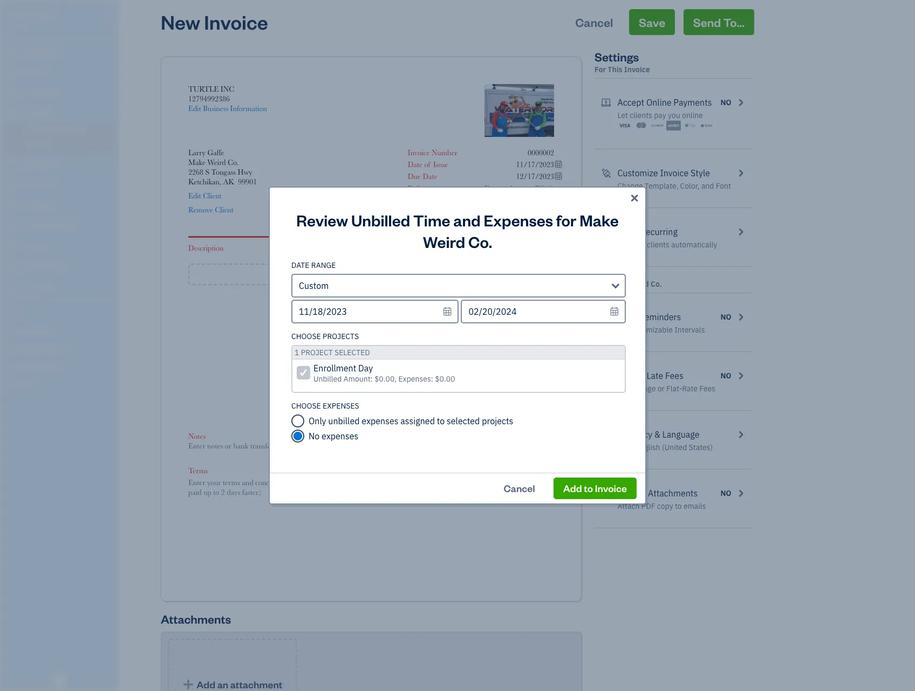 Task type: describe. For each thing, give the bounding box(es) containing it.
due date
[[408, 172, 438, 181]]

review unbilled time and expenses for make weird co. dialog
[[0, 174, 915, 518]]

reminders
[[639, 312, 681, 323]]

attach
[[618, 502, 640, 512]]

a inside 'subtotal add a discount'
[[443, 315, 447, 323]]

make inside larry gaffe make weird co. 2268 s tongass hwy ketchikan, ak  99901 edit client remove client
[[188, 158, 206, 167]]

invoice attachments
[[618, 488, 698, 499]]

no for invoice attachments
[[721, 489, 732, 499]]

team members image
[[8, 327, 116, 336]]

Issue date in MM/DD/YYYY format text field
[[484, 160, 563, 169]]

1 vertical spatial date
[[423, 172, 438, 181]]

close image
[[629, 192, 640, 205]]

)
[[474, 388, 476, 397]]

add a line button
[[188, 264, 554, 286]]

unbilled
[[328, 416, 360, 427]]

english
[[636, 443, 660, 453]]

assigned
[[401, 416, 435, 427]]

expenses:
[[399, 375, 433, 384]]

Notes text field
[[188, 442, 554, 451]]

save
[[639, 15, 666, 30]]

customizable
[[627, 325, 673, 335]]

notes
[[188, 432, 206, 441]]

freshbooks image
[[51, 675, 68, 688]]

latefees image
[[601, 370, 611, 383]]

inc for turtle inc owner
[[42, 10, 57, 21]]

0 vertical spatial clients
[[630, 111, 652, 120]]

reference
[[408, 184, 438, 193]]

american express image
[[667, 120, 681, 131]]

for
[[556, 210, 577, 230]]

turtle for turtle inc owner
[[9, 10, 40, 21]]

apple pay image
[[683, 120, 698, 131]]

2 horizontal spatial co.
[[651, 280, 662, 289]]

usd, english (united states)
[[618, 443, 713, 453]]

no
[[309, 431, 320, 442]]

Terms text field
[[188, 478, 554, 498]]

information
[[230, 104, 267, 113]]

bank connections image
[[8, 362, 116, 370]]

client image
[[7, 67, 20, 78]]

$0.00,
[[375, 375, 397, 384]]

12794992386
[[188, 94, 230, 103]]

add a discount button
[[428, 314, 476, 324]]

settings
[[595, 49, 639, 64]]

larry gaffe make weird co. 2268 s tongass hwy ketchikan, ak  99901 edit client remove client
[[188, 148, 257, 214]]

amount inside total amount paid
[[435, 359, 461, 368]]

amount due ( usd )
[[415, 388, 476, 397]]

enrollment
[[314, 363, 356, 374]]

to...
[[724, 15, 745, 30]]

co. inside review unbilled time and expenses for make weird co.
[[468, 232, 492, 252]]

total
[[460, 348, 476, 356]]

online
[[682, 111, 703, 120]]

report image
[[7, 282, 20, 293]]

invoice inside "settings for this invoice"
[[624, 65, 650, 74]]

no for charge late fees
[[721, 371, 732, 381]]

choose for choose expenses
[[291, 402, 321, 411]]

0 vertical spatial rate
[[432, 244, 446, 253]]

percentage
[[618, 384, 656, 394]]

charge late fees
[[618, 371, 684, 382]]

1 vertical spatial fees
[[700, 384, 716, 394]]

inc for turtle inc 12794992386 edit business information
[[221, 85, 234, 93]]

states)
[[689, 443, 713, 453]]

usd
[[458, 388, 474, 397]]

add inside 'subtotal add a discount'
[[428, 315, 441, 323]]

no expenses
[[309, 431, 359, 442]]

turtle for turtle inc 12794992386 edit business information
[[188, 85, 219, 93]]

add for add a line
[[353, 268, 373, 281]]

new invoice
[[161, 9, 268, 35]]

automatically
[[671, 240, 717, 250]]

copy
[[657, 502, 673, 512]]

turtle inc 12794992386 edit business information
[[188, 85, 267, 113]]

cancel for add to invoice
[[504, 483, 535, 495]]

customize
[[618, 168, 658, 179]]

review unbilled time and expenses for make weird co.
[[296, 210, 619, 252]]

turtle inc owner
[[9, 10, 57, 30]]

color,
[[680, 181, 700, 191]]

or
[[658, 384, 665, 394]]

settings for this invoice
[[595, 49, 650, 74]]

1
[[295, 348, 299, 358]]

dashboard image
[[7, 47, 20, 58]]

chart image
[[7, 262, 20, 273]]

to inside add to invoice button
[[584, 483, 593, 495]]

invoice number
[[408, 148, 457, 157]]

project
[[301, 348, 333, 358]]

pay
[[654, 111, 666, 120]]

expenses
[[484, 210, 553, 230]]

paintbrush image
[[601, 167, 611, 180]]

charge
[[618, 371, 645, 382]]

selected
[[447, 416, 480, 427]]

make inside review unbilled time and expenses for make weird co.
[[580, 210, 619, 230]]

issue
[[433, 160, 448, 169]]

items and services image
[[8, 344, 116, 353]]

choose expenses
[[291, 402, 359, 411]]

time
[[413, 210, 450, 230]]

2 vertical spatial weird
[[628, 280, 649, 289]]

Start date in MM/DD/YYYY format text field
[[291, 300, 459, 324]]

number
[[432, 148, 457, 157]]

1 horizontal spatial expenses
[[362, 416, 399, 427]]

chevronright image for charge late fees
[[736, 370, 746, 383]]

make up latereminders icon
[[608, 280, 627, 289]]

2268
[[188, 168, 203, 176]]

flat-
[[667, 384, 682, 394]]

style
[[691, 168, 710, 179]]

&
[[655, 430, 661, 440]]

visa image
[[618, 120, 632, 131]]

add for add to invoice
[[563, 483, 582, 495]]

new
[[161, 9, 200, 35]]

owner
[[9, 22, 29, 30]]

99901
[[238, 178, 257, 186]]

date of issue
[[408, 160, 448, 169]]

of
[[425, 160, 431, 169]]

qty
[[488, 244, 500, 253]]

payment image
[[7, 159, 20, 170]]

chevronright image for send reminders
[[736, 311, 746, 324]]

money image
[[7, 241, 20, 252]]

paid
[[462, 359, 476, 368]]

language
[[663, 430, 700, 440]]

customize invoice style
[[618, 168, 710, 179]]

1 vertical spatial rate
[[682, 384, 698, 394]]

weird inside larry gaffe make weird co. 2268 s tongass hwy ketchikan, ak  99901 edit client remove client
[[208, 158, 226, 167]]

s
[[205, 168, 209, 176]]

0 vertical spatial client
[[203, 192, 222, 200]]

1 vertical spatial due
[[442, 388, 455, 397]]

edit inside larry gaffe make weird co. 2268 s tongass hwy ketchikan, ak  99901 edit client remove client
[[188, 192, 201, 200]]

choose projects
[[291, 332, 359, 342]]

1 project selected enrollment day unbilled amount: $0.00, expenses: $0.00
[[295, 348, 455, 384]]

change template, color, and font
[[618, 181, 731, 191]]

settings image
[[8, 379, 116, 388]]

remove
[[188, 206, 213, 214]]



Task type: vqa. For each thing, say whether or not it's contained in the screenshot.
Inc related to TURTLE INC 12794992386 Edit Business Information
yes



Task type: locate. For each thing, give the bounding box(es) containing it.
0 vertical spatial attachments
[[648, 488, 698, 499]]

2 edit from the top
[[188, 192, 201, 200]]

0.00 0.00
[[541, 348, 554, 366]]

range
[[311, 261, 336, 270]]

unbilled inside 1 project selected enrollment day unbilled amount: $0.00, expenses: $0.00
[[314, 375, 342, 384]]

1 horizontal spatial add
[[428, 315, 441, 323]]

3 no from the top
[[721, 371, 732, 381]]

add to invoice button
[[554, 478, 637, 500]]

currency
[[618, 430, 653, 440]]

1 horizontal spatial unbilled
[[351, 210, 410, 230]]

0.00
[[541, 348, 554, 356], [541, 357, 554, 366]]

description
[[188, 244, 224, 253]]

0 vertical spatial to
[[437, 416, 445, 427]]

recurring
[[640, 227, 678, 237]]

bill your clients automatically
[[618, 240, 717, 250]]

make right for
[[580, 210, 619, 230]]

fees
[[666, 371, 684, 382], [700, 384, 716, 394]]

invoices image
[[601, 487, 611, 500]]

projects
[[323, 332, 359, 342]]

co. down expenses
[[468, 232, 492, 252]]

1 vertical spatial unbilled
[[314, 375, 342, 384]]

edit down 12794992386
[[188, 104, 201, 113]]

turtle inside turtle inc 12794992386 edit business information
[[188, 85, 219, 93]]

cancel inside review unbilled time and expenses for make weird co. dialog
[[504, 483, 535, 495]]

to right copy
[[675, 502, 682, 512]]

1 no from the top
[[721, 98, 732, 107]]

projects
[[482, 416, 514, 427]]

2 0.00 from the top
[[541, 357, 554, 366]]

choose inside option group
[[291, 402, 321, 411]]

2 horizontal spatial weird
[[628, 280, 649, 289]]

make
[[188, 158, 206, 167], [580, 210, 619, 230], [618, 227, 638, 237], [608, 280, 627, 289]]

1 horizontal spatial weird
[[423, 232, 465, 252]]

fees up flat-
[[666, 371, 684, 382]]

End date in MM/DD/YYYY format text field
[[461, 300, 626, 324]]

expenses down unbilled in the left bottom of the page
[[322, 431, 359, 442]]

1 horizontal spatial rate
[[682, 384, 698, 394]]

to left invoices image
[[584, 483, 593, 495]]

date down date of issue
[[423, 172, 438, 181]]

1 vertical spatial turtle
[[188, 85, 219, 93]]

chevronright image
[[736, 96, 746, 109], [736, 311, 746, 324], [736, 370, 746, 383], [736, 487, 746, 500]]

choose expenses option group
[[291, 402, 626, 443]]

1 edit from the top
[[188, 104, 201, 113]]

send reminders
[[618, 312, 681, 323]]

2 for from the top
[[595, 280, 606, 289]]

0 vertical spatial weird
[[208, 158, 226, 167]]

unbilled inside review unbilled time and expenses for make weird co.
[[351, 210, 410, 230]]

4 chevronright image from the top
[[736, 487, 746, 500]]

add to invoice
[[563, 483, 627, 495]]

0 horizontal spatial inc
[[42, 10, 57, 21]]

choose up 1
[[291, 332, 321, 342]]

1 vertical spatial choose
[[291, 402, 321, 411]]

plus image
[[338, 269, 350, 280]]

for inside "settings for this invoice"
[[595, 65, 606, 74]]

inc
[[42, 10, 57, 21], [221, 85, 234, 93]]

day
[[358, 363, 373, 374]]

send left to...
[[693, 15, 721, 30]]

to inside 'choose expenses' option group
[[437, 416, 445, 427]]

0 vertical spatial due
[[408, 172, 421, 181]]

0 vertical spatial inc
[[42, 10, 57, 21]]

$0.00 down 0.00 0.00
[[537, 388, 554, 397]]

review
[[296, 210, 348, 230]]

tongass
[[211, 168, 236, 176]]

add right plus image
[[353, 268, 373, 281]]

gaffe
[[207, 148, 224, 157]]

chevronright image for currency & language
[[736, 429, 746, 442]]

0 horizontal spatial fees
[[666, 371, 684, 382]]

2 choose from the top
[[291, 402, 321, 411]]

percentage or flat-rate fees
[[618, 384, 716, 394]]

invoice
[[204, 9, 268, 35], [624, 65, 650, 74], [408, 148, 430, 157], [660, 168, 689, 179], [595, 483, 627, 495], [618, 488, 646, 499]]

client right remove
[[215, 206, 234, 214]]

1 horizontal spatial a
[[443, 315, 447, 323]]

template,
[[645, 181, 679, 191]]

0 horizontal spatial send
[[618, 312, 637, 323]]

make recurring
[[618, 227, 678, 237]]

1 vertical spatial cancel
[[504, 483, 535, 495]]

cancel button for add to invoice
[[494, 478, 545, 500]]

client up remove client button
[[203, 192, 222, 200]]

1 vertical spatial co.
[[468, 232, 492, 252]]

unbilled down enrollment
[[314, 375, 342, 384]]

latereminders image
[[601, 311, 611, 324]]

onlinesales image
[[601, 96, 611, 109]]

0 horizontal spatial due
[[408, 172, 421, 181]]

and inside review unbilled time and expenses for make weird co.
[[454, 210, 481, 230]]

project image
[[7, 200, 20, 211]]

a left discount
[[443, 315, 447, 323]]

0 horizontal spatial rate
[[432, 244, 446, 253]]

0 vertical spatial expenses
[[362, 416, 399, 427]]

1 vertical spatial inc
[[221, 85, 234, 93]]

co. up tongass
[[228, 158, 239, 167]]

let clients pay you online
[[618, 111, 703, 120]]

1 horizontal spatial send
[[693, 15, 721, 30]]

0 vertical spatial edit
[[188, 104, 201, 113]]

usd,
[[618, 443, 634, 453]]

attachments
[[648, 488, 698, 499], [161, 612, 231, 627]]

1 vertical spatial cancel button
[[494, 478, 545, 500]]

due up reference
[[408, 172, 421, 181]]

refresh image
[[601, 226, 611, 239]]

0 horizontal spatial a
[[375, 268, 381, 281]]

and for expenses
[[454, 210, 481, 230]]

add left invoices image
[[563, 483, 582, 495]]

expenses
[[323, 402, 359, 411]]

1 horizontal spatial fees
[[700, 384, 716, 394]]

and right time
[[454, 210, 481, 230]]

a left line
[[375, 268, 381, 281]]

edit inside turtle inc 12794992386 edit business information
[[188, 104, 201, 113]]

subtotal add a discount
[[428, 305, 476, 323]]

0 horizontal spatial add
[[353, 268, 373, 281]]

0 vertical spatial chevronright image
[[736, 167, 746, 180]]

rate
[[432, 244, 446, 253], [682, 384, 698, 394]]

0 vertical spatial fees
[[666, 371, 684, 382]]

weird down time
[[423, 232, 465, 252]]

0 horizontal spatial weird
[[208, 158, 226, 167]]

and
[[702, 181, 714, 191], [454, 210, 481, 230]]

1 0.00 from the top
[[541, 348, 554, 356]]

for left this
[[595, 65, 606, 74]]

0 horizontal spatial expenses
[[322, 431, 359, 442]]

edit client button
[[188, 191, 222, 201]]

co.
[[228, 158, 239, 167], [468, 232, 492, 252], [651, 280, 662, 289]]

for up latereminders icon
[[595, 280, 606, 289]]

no for send reminders
[[721, 313, 732, 322]]

0 vertical spatial 0.00
[[541, 348, 554, 356]]

1 vertical spatial expenses
[[322, 431, 359, 442]]

chevronright image for invoice attachments
[[736, 487, 746, 500]]

send to...
[[693, 15, 745, 30]]

2 vertical spatial co.
[[651, 280, 662, 289]]

ketchikan,
[[188, 178, 221, 186]]

1 for from the top
[[595, 65, 606, 74]]

no for accept online payments
[[721, 98, 732, 107]]

unbilled left time
[[351, 210, 410, 230]]

1 vertical spatial amount
[[415, 388, 440, 397]]

0 vertical spatial cancel
[[576, 15, 613, 30]]

0 vertical spatial amount
[[435, 359, 461, 368]]

send for send reminders
[[618, 312, 637, 323]]

clients down "accept"
[[630, 111, 652, 120]]

currency & language
[[618, 430, 700, 440]]

2 horizontal spatial add
[[563, 483, 582, 495]]

discover image
[[650, 120, 665, 131]]

turtle inside 'turtle inc owner'
[[9, 10, 40, 21]]

0 vertical spatial a
[[375, 268, 381, 281]]

expense image
[[7, 180, 20, 191]]

co. up reminders
[[651, 280, 662, 289]]

let
[[618, 111, 628, 120]]

send
[[693, 15, 721, 30], [618, 312, 637, 323]]

2 vertical spatial to
[[675, 502, 682, 512]]

client
[[203, 192, 222, 200], [215, 206, 234, 214]]

weird
[[208, 158, 226, 167], [423, 232, 465, 252], [628, 280, 649, 289]]

inc inside 'turtle inc owner'
[[42, 10, 57, 21]]

2 no from the top
[[721, 313, 732, 322]]

make up bill
[[618, 227, 638, 237]]

to left "selected"
[[437, 416, 445, 427]]

DATE RANGE field
[[291, 274, 626, 298]]

$0.00 inside 1 project selected enrollment day unbilled amount: $0.00, expenses: $0.00
[[435, 375, 455, 384]]

inc inside turtle inc 12794992386 edit business information
[[221, 85, 234, 93]]

your
[[630, 240, 645, 250]]

1 vertical spatial 0.00
[[541, 357, 554, 366]]

1 vertical spatial and
[[454, 210, 481, 230]]

1 vertical spatial attachments
[[161, 612, 231, 627]]

co. inside larry gaffe make weird co. 2268 s tongass hwy ketchikan, ak  99901 edit client remove client
[[228, 158, 239, 167]]

selected
[[335, 348, 370, 358]]

add a line
[[353, 268, 405, 281]]

add inside button
[[353, 268, 373, 281]]

0 vertical spatial send
[[693, 15, 721, 30]]

and for font
[[702, 181, 714, 191]]

1 horizontal spatial cancel
[[576, 15, 613, 30]]

rate right or
[[682, 384, 698, 394]]

0 horizontal spatial cancel button
[[494, 478, 545, 500]]

send inside 'button'
[[693, 15, 721, 30]]

1 vertical spatial client
[[215, 206, 234, 214]]

add left discount
[[428, 315, 441, 323]]

rate down time
[[432, 244, 446, 253]]

due left (
[[442, 388, 455, 397]]

only
[[309, 416, 326, 427]]

0 horizontal spatial turtle
[[9, 10, 40, 21]]

main element
[[0, 0, 146, 692]]

3 chevronright image from the top
[[736, 370, 746, 383]]

invoice inside add to invoice button
[[595, 483, 627, 495]]

font
[[716, 181, 731, 191]]

chevronright image for customize invoice style
[[736, 167, 746, 180]]

1 horizontal spatial inc
[[221, 85, 234, 93]]

1 horizontal spatial co.
[[468, 232, 492, 252]]

apps image
[[8, 310, 116, 318]]

subtotal
[[450, 305, 476, 314]]

total amount paid
[[435, 348, 476, 368]]

add an attachment image
[[182, 680, 195, 691]]

late
[[647, 371, 663, 382]]

0 horizontal spatial cancel
[[504, 483, 535, 495]]

0 vertical spatial add
[[353, 268, 373, 281]]

cancel button for save
[[566, 9, 623, 35]]

1 horizontal spatial due
[[442, 388, 455, 397]]

expenses up notes text field
[[362, 416, 399, 427]]

4 no from the top
[[721, 489, 732, 499]]

2 horizontal spatial to
[[675, 502, 682, 512]]

1 vertical spatial send
[[618, 312, 637, 323]]

weird up send reminders
[[628, 280, 649, 289]]

1 vertical spatial clients
[[647, 240, 670, 250]]

fees right flat-
[[700, 384, 716, 394]]

chevronright image
[[736, 167, 746, 180], [736, 226, 746, 239], [736, 429, 746, 442]]

remove client button
[[188, 205, 234, 215]]

Enter an Invoice # text field
[[527, 148, 554, 157]]

pdf
[[642, 502, 656, 512]]

choose up "only"
[[291, 402, 321, 411]]

estimate image
[[7, 88, 20, 99]]

clients down recurring at top right
[[647, 240, 670, 250]]

unbilled
[[351, 210, 410, 230], [314, 375, 342, 384]]

at
[[618, 325, 625, 335]]

to
[[437, 416, 445, 427], [584, 483, 593, 495], [675, 502, 682, 512]]

and down style
[[702, 181, 714, 191]]

2 chevronright image from the top
[[736, 311, 746, 324]]

you
[[668, 111, 680, 120]]

add inside button
[[563, 483, 582, 495]]

2 chevronright image from the top
[[736, 226, 746, 239]]

0 vertical spatial and
[[702, 181, 714, 191]]

1 choose from the top
[[291, 332, 321, 342]]

chevronright image for make recurring
[[736, 226, 746, 239]]

2 vertical spatial chevronright image
[[736, 429, 746, 442]]

1 vertical spatial to
[[584, 483, 593, 495]]

change
[[618, 181, 643, 191]]

1 vertical spatial $0.00
[[537, 388, 554, 397]]

bank image
[[699, 120, 714, 131]]

choose for choose projects
[[291, 332, 321, 342]]

0 vertical spatial $0.00
[[435, 375, 455, 384]]

send to... button
[[684, 9, 755, 35]]

edit business information button
[[188, 104, 267, 113]]

for
[[595, 65, 606, 74], [595, 280, 606, 289]]

1 horizontal spatial turtle
[[188, 85, 219, 93]]

1 vertical spatial weird
[[423, 232, 465, 252]]

0 horizontal spatial co.
[[228, 158, 239, 167]]

edit
[[188, 104, 201, 113], [188, 192, 201, 200]]

mastercard image
[[634, 120, 649, 131]]

a inside add a line button
[[375, 268, 381, 281]]

invoice image
[[7, 108, 20, 119]]

a
[[375, 268, 381, 281], [443, 315, 447, 323]]

2 vertical spatial add
[[563, 483, 582, 495]]

1 vertical spatial a
[[443, 315, 447, 323]]

send for send to...
[[693, 15, 721, 30]]

0 vertical spatial unbilled
[[351, 210, 410, 230]]

terms
[[188, 467, 208, 476]]

3 chevronright image from the top
[[736, 429, 746, 442]]

weird down "gaffe"
[[208, 158, 226, 167]]

1 horizontal spatial attachments
[[648, 488, 698, 499]]

0 horizontal spatial to
[[437, 416, 445, 427]]

1 vertical spatial add
[[428, 315, 441, 323]]

send up "at"
[[618, 312, 637, 323]]

turtle up the owner
[[9, 10, 40, 21]]

(united
[[662, 443, 687, 453]]

amount down expenses:
[[415, 388, 440, 397]]

1 horizontal spatial $0.00
[[537, 388, 554, 397]]

1 chevronright image from the top
[[736, 96, 746, 109]]

1 horizontal spatial cancel button
[[566, 9, 623, 35]]

turtle up 12794992386
[[188, 85, 219, 93]]

save button
[[629, 9, 675, 35]]

0 vertical spatial choose
[[291, 332, 321, 342]]

larry
[[188, 148, 206, 157]]

0 horizontal spatial $0.00
[[435, 375, 455, 384]]

accept
[[618, 97, 645, 108]]

1 vertical spatial edit
[[188, 192, 201, 200]]

0 horizontal spatial attachments
[[161, 612, 231, 627]]

timer image
[[7, 221, 20, 232]]

edit up remove
[[188, 192, 201, 200]]

choose
[[291, 332, 321, 342], [291, 402, 321, 411]]

amount left the paid
[[435, 359, 461, 368]]

date
[[408, 160, 423, 169], [423, 172, 438, 181]]

cancel
[[576, 15, 613, 30], [504, 483, 535, 495]]

Reference Number text field
[[475, 184, 554, 193]]

0 vertical spatial cancel button
[[566, 9, 623, 35]]

0 vertical spatial co.
[[228, 158, 239, 167]]

1 chevronright image from the top
[[736, 167, 746, 180]]

1 horizontal spatial to
[[584, 483, 593, 495]]

cancel for save
[[576, 15, 613, 30]]

1 vertical spatial chevronright image
[[736, 226, 746, 239]]

0 vertical spatial for
[[595, 65, 606, 74]]

0 vertical spatial turtle
[[9, 10, 40, 21]]

weird inside review unbilled time and expenses for make weird co.
[[423, 232, 465, 252]]

chevronright image for accept online payments
[[736, 96, 746, 109]]

0 horizontal spatial and
[[454, 210, 481, 230]]

0 horizontal spatial unbilled
[[314, 375, 342, 384]]

make down larry
[[188, 158, 206, 167]]

this
[[608, 65, 623, 74]]

discount
[[449, 315, 476, 323]]

0 vertical spatial date
[[408, 160, 423, 169]]

date left of
[[408, 160, 423, 169]]

date range
[[291, 261, 336, 270]]

1 horizontal spatial and
[[702, 181, 714, 191]]

1 vertical spatial for
[[595, 280, 606, 289]]

expenses
[[362, 416, 399, 427], [322, 431, 359, 442]]

$0.00 up amount due ( usd )
[[435, 375, 455, 384]]



